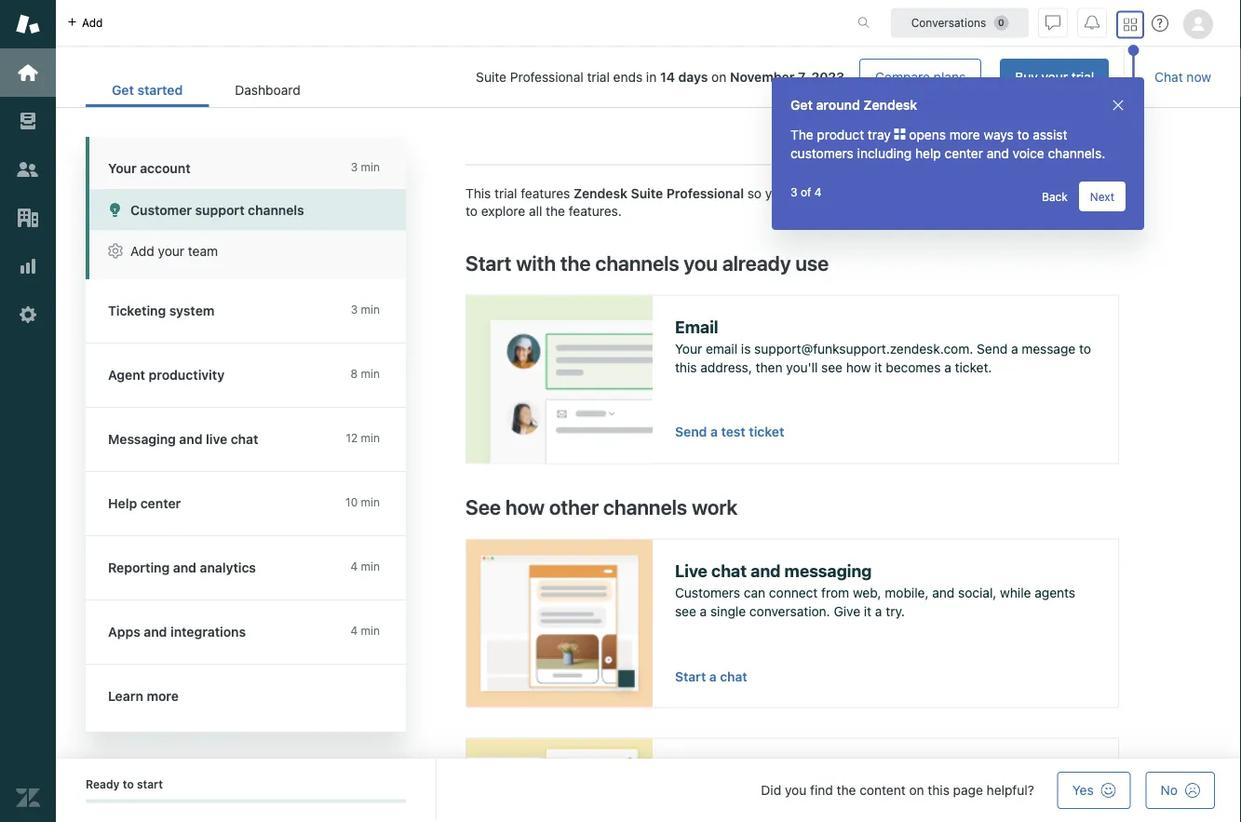 Task type: locate. For each thing, give the bounding box(es) containing it.
trial for your
[[1072, 69, 1095, 85]]

0 horizontal spatial send
[[675, 424, 708, 440]]

1 vertical spatial your
[[158, 244, 185, 259]]

the right with
[[561, 251, 591, 275]]

start a chat
[[675, 669, 748, 684]]

0 horizontal spatial zendesk
[[574, 185, 628, 201]]

next button up the tickets
[[1068, 138, 1118, 155]]

2023
[[812, 69, 845, 85]]

get left started
[[112, 82, 134, 98]]

3 inside your account heading
[[351, 161, 358, 174]]

channels for see how other channels work
[[604, 495, 688, 519]]

1 horizontal spatial your
[[675, 342, 703, 357]]

see down customers
[[675, 604, 697, 619]]

1 vertical spatial how
[[506, 495, 545, 519]]

next
[[1068, 138, 1096, 154], [1091, 190, 1115, 203]]

this
[[675, 360, 697, 375], [928, 783, 950, 798]]

1 vertical spatial next
[[1091, 190, 1115, 203]]

2 vertical spatial you
[[785, 783, 807, 798]]

0 horizontal spatial on
[[712, 69, 727, 85]]

0 horizontal spatial see
[[675, 604, 697, 619]]

3 left the min
[[351, 161, 358, 174]]

1 vertical spatial this
[[928, 783, 950, 798]]

2 horizontal spatial trial
[[1072, 69, 1095, 85]]

start left with
[[466, 251, 512, 275]]

next for next button in the 'get around zendesk' 'dialog'
[[1091, 190, 1115, 203]]

0 vertical spatial your
[[1042, 69, 1069, 85]]

heading
[[86, 280, 406, 344], [86, 344, 406, 408], [86, 408, 406, 472], [86, 472, 406, 537], [86, 537, 406, 601], [86, 601, 406, 665], [86, 665, 406, 733]]

test right create
[[1044, 185, 1067, 201]]

support@funksupport.zendesk.com.
[[755, 342, 974, 357]]

see inside "email your email is support@funksupport.zendesk.com. send a message to this address, then you'll see how it becomes a ticket."
[[822, 360, 843, 375]]

your right buy
[[1042, 69, 1069, 85]]

support
[[195, 202, 245, 218]]

see right you'll at the top of page
[[822, 360, 843, 375]]

start with the channels you already use
[[466, 251, 830, 275]]

1 vertical spatial see
[[675, 604, 697, 619]]

1 horizontal spatial suite
[[631, 185, 664, 201]]

0 vertical spatial this
[[675, 360, 697, 375]]

zendesk products image
[[1125, 18, 1138, 31]]

0 vertical spatial test
[[1044, 185, 1067, 201]]

this left address,
[[675, 360, 697, 375]]

test left 'ticket'
[[722, 424, 746, 440]]

november
[[731, 69, 795, 85]]

section
[[342, 59, 1110, 96]]

3 heading from the top
[[86, 408, 406, 472]]

region
[[466, 184, 1120, 823]]

see
[[822, 360, 843, 375], [675, 604, 697, 619]]

yes
[[1073, 783, 1094, 798]]

1 horizontal spatial professional
[[667, 185, 744, 201]]

your inside add your team button
[[158, 244, 185, 259]]

customer support channels button
[[89, 189, 406, 231]]

you inside so you have access to everything and can create test tickets to explore all the features.
[[766, 185, 787, 201]]

get
[[112, 82, 134, 98], [791, 97, 813, 113]]

1 horizontal spatial it
[[875, 360, 883, 375]]

conversation.
[[750, 604, 831, 619]]

0 vertical spatial 3
[[351, 161, 358, 174]]

channels up add your team button
[[248, 202, 304, 218]]

you right the did
[[785, 783, 807, 798]]

to left start
[[123, 778, 134, 791]]

professional left ends
[[510, 69, 584, 85]]

1 horizontal spatial trial
[[587, 69, 610, 85]]

1 vertical spatial professional
[[667, 185, 744, 201]]

1 vertical spatial test
[[722, 424, 746, 440]]

4
[[815, 185, 822, 198]]

the
[[546, 203, 566, 219], [561, 251, 591, 275], [837, 783, 857, 798]]

0 horizontal spatial test
[[722, 424, 746, 440]]

did you find the content on this page helpful?
[[762, 783, 1035, 798]]

3 inside 3 of 4 back
[[791, 185, 798, 198]]

no button
[[1147, 772, 1216, 810]]

1 horizontal spatial this
[[928, 783, 950, 798]]

your inside buy your trial button
[[1042, 69, 1069, 85]]

1 horizontal spatial get
[[791, 97, 813, 113]]

0 vertical spatial your
[[108, 161, 137, 176]]

0 vertical spatial chat
[[712, 561, 747, 581]]

0 horizontal spatial 3
[[351, 161, 358, 174]]

is
[[742, 342, 751, 357]]

your inside heading
[[108, 161, 137, 176]]

chat up customers
[[712, 561, 747, 581]]

3
[[351, 161, 358, 174], [791, 185, 798, 198]]

and inside so you have access to everything and can create test tickets to explore all the features.
[[951, 185, 973, 201]]

can inside live chat and messaging customers can connect from web, mobile, and social, while agents see a single conversation. give it a try.
[[744, 586, 766, 601]]

ends
[[614, 69, 643, 85]]

and inside opens more ways to assist customers including help center and voice channels.
[[987, 146, 1010, 161]]

opens
[[910, 127, 947, 143]]

2 heading from the top
[[86, 344, 406, 408]]

0 vertical spatial start
[[466, 251, 512, 275]]

0 horizontal spatial your
[[158, 244, 185, 259]]

1 heading from the top
[[86, 280, 406, 344]]

can inside so you have access to everything and can create test tickets to explore all the features.
[[977, 185, 999, 201]]

messaging
[[785, 561, 872, 581]]

1 horizontal spatial send
[[977, 342, 1008, 357]]

1 vertical spatial chat
[[720, 669, 748, 684]]

use
[[796, 251, 830, 275]]

your down email
[[675, 342, 703, 357]]

your right add
[[158, 244, 185, 259]]

ticket
[[749, 424, 785, 440]]

on right content
[[910, 783, 925, 798]]

account
[[140, 161, 191, 176]]

to inside opens more ways to assist customers including help center and voice channels.
[[1018, 127, 1030, 143]]

views image
[[16, 109, 40, 133]]

trial right buy
[[1072, 69, 1095, 85]]

1 vertical spatial next button
[[1080, 182, 1126, 211]]

trial up explore
[[495, 185, 518, 201]]

1 vertical spatial it
[[865, 604, 872, 619]]

1 vertical spatial on
[[910, 783, 925, 798]]

1 horizontal spatial your
[[1042, 69, 1069, 85]]

your inside "email your email is support@funksupport.zendesk.com. send a message to this address, then you'll see how it becomes a ticket."
[[675, 342, 703, 357]]

0 vertical spatial on
[[712, 69, 727, 85]]

1 vertical spatial your
[[675, 342, 703, 357]]

the inside footer
[[837, 783, 857, 798]]

you inside footer
[[785, 783, 807, 798]]

1 vertical spatial can
[[744, 586, 766, 601]]

it down support@funksupport.zendesk.com.
[[875, 360, 883, 375]]

address,
[[701, 360, 753, 375]]

on right days
[[712, 69, 727, 85]]

start for start with the channels you already use
[[466, 251, 512, 275]]

0 horizontal spatial can
[[744, 586, 766, 601]]

channels inside button
[[248, 202, 304, 218]]

test
[[1044, 185, 1067, 201], [722, 424, 746, 440]]

you for did
[[785, 783, 807, 798]]

so
[[748, 185, 762, 201]]

see inside live chat and messaging customers can connect from web, mobile, and social, while agents see a single conversation. give it a try.
[[675, 604, 697, 619]]

0 vertical spatial zendesk
[[864, 97, 918, 113]]

1 horizontal spatial how
[[847, 360, 872, 375]]

single
[[711, 604, 746, 619]]

1 vertical spatial 3
[[791, 185, 798, 198]]

professional left so
[[667, 185, 744, 201]]

plans
[[934, 69, 966, 85]]

0 vertical spatial channels
[[248, 202, 304, 218]]

0 horizontal spatial suite
[[476, 69, 507, 85]]

0 vertical spatial the
[[546, 203, 566, 219]]

zendesk
[[864, 97, 918, 113], [574, 185, 628, 201]]

get down 7,
[[791, 97, 813, 113]]

chat now
[[1155, 69, 1212, 85]]

1 vertical spatial start
[[675, 669, 706, 684]]

0 vertical spatial next
[[1068, 138, 1096, 154]]

to right message
[[1080, 342, 1092, 357]]

chat now button
[[1141, 59, 1227, 96]]

0 horizontal spatial your
[[108, 161, 137, 176]]

0 horizontal spatial get
[[112, 82, 134, 98]]

get for get started
[[112, 82, 134, 98]]

send up ticket. at top
[[977, 342, 1008, 357]]

compare plans button
[[860, 59, 982, 96]]

start inside button
[[675, 669, 706, 684]]

how right see
[[506, 495, 545, 519]]

0 horizontal spatial start
[[466, 251, 512, 275]]

get help image
[[1153, 15, 1169, 32]]

chat inside live chat and messaging customers can connect from web, mobile, and social, while agents see a single conversation. give it a try.
[[712, 561, 747, 581]]

your left account
[[108, 161, 137, 176]]

send down address,
[[675, 424, 708, 440]]

footer
[[56, 759, 1242, 823]]

start down customers
[[675, 669, 706, 684]]

buy your trial
[[1016, 69, 1095, 85]]

tab list containing get started
[[86, 73, 327, 107]]

it inside "email your email is support@funksupport.zendesk.com. send a message to this address, then you'll see how it becomes a ticket."
[[875, 360, 883, 375]]

0 horizontal spatial it
[[865, 604, 872, 619]]

start
[[466, 251, 512, 275], [675, 669, 706, 684]]

you left already
[[684, 251, 718, 275]]

channels down features.
[[596, 251, 680, 275]]

0 vertical spatial can
[[977, 185, 999, 201]]

a
[[1012, 342, 1019, 357], [945, 360, 952, 375], [711, 424, 718, 440], [700, 604, 707, 619], [876, 604, 883, 619], [710, 669, 717, 684]]

chat inside start a chat button
[[720, 669, 748, 684]]

1 horizontal spatial see
[[822, 360, 843, 375]]

how inside "email your email is support@funksupport.zendesk.com. send a message to this address, then you'll see how it becomes a ticket."
[[847, 360, 872, 375]]

example of how the agent accepts an incoming phone call as well as how to log the details of the call. image
[[467, 739, 653, 823]]

a down single
[[710, 669, 717, 684]]

0 horizontal spatial trial
[[495, 185, 518, 201]]

message
[[1022, 342, 1076, 357]]

2 vertical spatial channels
[[604, 495, 688, 519]]

have
[[791, 185, 819, 201]]

in
[[647, 69, 657, 85]]

reporting image
[[16, 254, 40, 279]]

this left page
[[928, 783, 950, 798]]

while
[[1001, 586, 1032, 601]]

start for start a chat
[[675, 669, 706, 684]]

next button right back
[[1080, 182, 1126, 211]]

0 vertical spatial you
[[766, 185, 787, 201]]

and down center
[[951, 185, 973, 201]]

get inside 'dialog'
[[791, 97, 813, 113]]

the inside so you have access to everything and can create test tickets to explore all the features.
[[546, 203, 566, 219]]

next right back button
[[1091, 190, 1115, 203]]

trial inside button
[[1072, 69, 1095, 85]]

tab list
[[86, 73, 327, 107]]

3 left of
[[791, 185, 798, 198]]

1 vertical spatial channels
[[596, 251, 680, 275]]

and left 'social,'
[[933, 586, 955, 601]]

the right find at the right of page
[[837, 783, 857, 798]]

0 vertical spatial see
[[822, 360, 843, 375]]

zendesk support image
[[16, 12, 40, 36]]

and down ways
[[987, 146, 1010, 161]]

0 horizontal spatial this
[[675, 360, 697, 375]]

1 horizontal spatial on
[[910, 783, 925, 798]]

0 horizontal spatial professional
[[510, 69, 584, 85]]

2 vertical spatial the
[[837, 783, 857, 798]]

on inside section
[[712, 69, 727, 85]]

channels
[[248, 202, 304, 218], [596, 251, 680, 275], [604, 495, 688, 519]]

now
[[1187, 69, 1212, 85]]

next up the tickets
[[1068, 138, 1096, 154]]

this inside "email your email is support@funksupport.zendesk.com. send a message to this address, then you'll see how it becomes a ticket."
[[675, 360, 697, 375]]

footer containing did you find the content on this page helpful?
[[56, 759, 1242, 823]]

next inside 'get around zendesk' 'dialog'
[[1091, 190, 1115, 203]]

the
[[791, 127, 814, 143]]

to up the voice
[[1018, 127, 1030, 143]]

zendesk up features.
[[574, 185, 628, 201]]

live
[[675, 561, 708, 581]]

on inside footer
[[910, 783, 925, 798]]

0 vertical spatial it
[[875, 360, 883, 375]]

your account
[[108, 161, 191, 176]]

1 horizontal spatial test
[[1044, 185, 1067, 201]]

zendesk down compare
[[864, 97, 918, 113]]

0 vertical spatial professional
[[510, 69, 584, 85]]

can up single
[[744, 586, 766, 601]]

channels left the work
[[604, 495, 688, 519]]

send inside "email your email is support@funksupport.zendesk.com. send a message to this address, then you'll see how it becomes a ticket."
[[977, 342, 1008, 357]]

0 vertical spatial how
[[847, 360, 872, 375]]

how down support@funksupport.zendesk.com.
[[847, 360, 872, 375]]

add your team
[[130, 244, 218, 259]]

7 heading from the top
[[86, 665, 406, 733]]

1 horizontal spatial start
[[675, 669, 706, 684]]

1 horizontal spatial zendesk
[[864, 97, 918, 113]]

send
[[977, 342, 1008, 357], [675, 424, 708, 440]]

1 horizontal spatial can
[[977, 185, 999, 201]]

how
[[847, 360, 872, 375], [506, 495, 545, 519]]

yes button
[[1058, 772, 1132, 810]]

then
[[756, 360, 783, 375]]

voice
[[1013, 146, 1045, 161]]

1 vertical spatial zendesk
[[574, 185, 628, 201]]

give
[[834, 604, 861, 619]]

region containing start with the channels you already use
[[466, 184, 1120, 823]]

chat down single
[[720, 669, 748, 684]]

0 vertical spatial send
[[977, 342, 1008, 357]]

trial left ends
[[587, 69, 610, 85]]

can left create
[[977, 185, 999, 201]]

the right the all
[[546, 203, 566, 219]]

close image
[[1112, 98, 1126, 113]]

trial
[[1072, 69, 1095, 85], [587, 69, 610, 85], [495, 185, 518, 201]]

back
[[1043, 190, 1068, 203]]

1 vertical spatial the
[[561, 251, 591, 275]]

0 vertical spatial suite
[[476, 69, 507, 85]]

you right so
[[766, 185, 787, 201]]

1 horizontal spatial 3
[[791, 185, 798, 198]]

it down web,
[[865, 604, 872, 619]]

chat
[[712, 561, 747, 581], [720, 669, 748, 684]]



Task type: vqa. For each thing, say whether or not it's contained in the screenshot.
"search" related to results
no



Task type: describe. For each thing, give the bounding box(es) containing it.
this trial features zendesk suite professional
[[466, 185, 744, 201]]

features
[[521, 185, 570, 201]]

team
[[188, 244, 218, 259]]

3 min
[[351, 161, 380, 174]]

3 of 4 back
[[791, 185, 1068, 203]]

example of email conversation inside of the ticketing system and the customer is asking the agent about reimbursement policy. image
[[467, 296, 653, 464]]

channels.
[[1049, 146, 1106, 161]]

get started image
[[16, 61, 40, 85]]

did
[[762, 783, 782, 798]]

other
[[550, 495, 599, 519]]

you for so
[[766, 185, 787, 201]]

connect
[[769, 586, 818, 601]]

see how other channels work
[[466, 495, 738, 519]]

try.
[[886, 604, 906, 619]]

started
[[137, 82, 183, 98]]

email
[[675, 317, 719, 337]]

your for add
[[158, 244, 185, 259]]

a down customers
[[700, 604, 707, 619]]

get around zendesk dialog
[[772, 77, 1145, 230]]

features.
[[569, 203, 622, 219]]

it inside live chat and messaging customers can connect from web, mobile, and social, while agents see a single conversation. give it a try.
[[865, 604, 872, 619]]

agents
[[1035, 586, 1076, 601]]

opens more ways to assist customers including help center and voice channels.
[[791, 127, 1106, 161]]

see
[[466, 495, 501, 519]]

section containing compare plans
[[342, 59, 1110, 96]]

days
[[679, 69, 708, 85]]

ways
[[984, 127, 1014, 143]]

social,
[[959, 586, 997, 601]]

organizations image
[[16, 206, 40, 230]]

becomes
[[886, 360, 941, 375]]

get started
[[112, 82, 183, 98]]

admin image
[[16, 303, 40, 327]]

assist
[[1033, 127, 1068, 143]]

dashboard
[[235, 82, 301, 98]]

zendesk image
[[16, 786, 40, 811]]

to right 'access'
[[868, 185, 880, 201]]

conversations
[[912, 16, 987, 29]]

page
[[954, 783, 984, 798]]

access
[[823, 185, 865, 201]]

0 horizontal spatial how
[[506, 495, 545, 519]]

send a test ticket link
[[675, 424, 785, 440]]

a left try.
[[876, 604, 883, 619]]

ready
[[86, 778, 120, 791]]

add your team button
[[89, 231, 406, 272]]

buy
[[1016, 69, 1039, 85]]

6 heading from the top
[[86, 601, 406, 665]]

progress-bar progress bar
[[86, 800, 406, 804]]

find
[[811, 783, 834, 798]]

a inside button
[[710, 669, 717, 684]]

min
[[361, 161, 380, 174]]

mobile,
[[885, 586, 929, 601]]

test inside so you have access to everything and can create test tickets to explore all the features.
[[1044, 185, 1067, 201]]

center
[[945, 146, 984, 161]]

zendesk inside 'dialog'
[[864, 97, 918, 113]]

customer support channels
[[130, 202, 304, 218]]

3 for 3 of 4 back
[[791, 185, 798, 198]]

1 vertical spatial you
[[684, 251, 718, 275]]

all
[[529, 203, 543, 219]]

so you have access to everything and can create test tickets to explore all the features.
[[466, 185, 1110, 219]]

a left message
[[1012, 342, 1019, 357]]

ticket.
[[956, 360, 993, 375]]

main element
[[0, 0, 56, 823]]

tickets
[[1070, 185, 1110, 201]]

conversations button
[[892, 8, 1030, 38]]

get for get around zendesk
[[791, 97, 813, 113]]

no
[[1161, 783, 1179, 798]]

3 for 3 min
[[351, 161, 358, 174]]

including
[[858, 146, 912, 161]]

channels for start with the channels you already use
[[596, 251, 680, 275]]

customers
[[675, 586, 741, 601]]

compare plans
[[876, 69, 966, 85]]

compare
[[876, 69, 931, 85]]

add
[[130, 244, 154, 259]]

suite professional trial ends in 14 days on november 7, 2023
[[476, 69, 845, 85]]

a left ticket. at top
[[945, 360, 952, 375]]

November 7, 2023 text field
[[731, 69, 845, 85]]

14
[[661, 69, 676, 85]]

content
[[860, 783, 906, 798]]

7,
[[798, 69, 809, 85]]

next button inside 'get around zendesk' 'dialog'
[[1080, 182, 1126, 211]]

next for next button to the top
[[1068, 138, 1096, 154]]

ready to start
[[86, 778, 163, 791]]

live chat and messaging customers can connect from web, mobile, and social, while agents see a single conversation. give it a try.
[[675, 561, 1076, 619]]

and up connect
[[751, 561, 781, 581]]

explore
[[481, 203, 526, 219]]

your account heading
[[86, 137, 406, 189]]

customer
[[130, 202, 192, 218]]

a left 'ticket'
[[711, 424, 718, 440]]

create
[[1002, 185, 1040, 201]]

work
[[692, 495, 738, 519]]

this inside footer
[[928, 783, 950, 798]]

already
[[723, 251, 792, 275]]

your for buy
[[1042, 69, 1069, 85]]

back button
[[1031, 182, 1080, 211]]

buy your trial button
[[1001, 59, 1110, 96]]

start a chat button
[[675, 668, 748, 685]]

product
[[818, 127, 865, 143]]

customers
[[791, 146, 854, 161]]

example of conversation inside of messaging and the customer is asking the agent about changing the size of the retail order. image
[[467, 540, 653, 708]]

email your email is support@funksupport.zendesk.com. send a message to this address, then you'll see how it becomes a ticket.
[[675, 317, 1092, 375]]

tray
[[868, 127, 891, 143]]

1 vertical spatial suite
[[631, 185, 664, 201]]

suite inside section
[[476, 69, 507, 85]]

1 vertical spatial send
[[675, 424, 708, 440]]

5 heading from the top
[[86, 537, 406, 601]]

the product tray
[[791, 127, 895, 143]]

to down the this
[[466, 203, 478, 219]]

get around zendesk
[[791, 97, 918, 113]]

help
[[916, 146, 942, 161]]

0 vertical spatial next button
[[1068, 138, 1118, 155]]

this
[[466, 185, 491, 201]]

trial for professional
[[587, 69, 610, 85]]

more
[[950, 127, 981, 143]]

professional inside section
[[510, 69, 584, 85]]

4 heading from the top
[[86, 472, 406, 537]]

you'll
[[787, 360, 818, 375]]

helpful?
[[987, 783, 1035, 798]]

to inside footer
[[123, 778, 134, 791]]

customers image
[[16, 157, 40, 182]]

dashboard tab
[[209, 73, 327, 107]]

from
[[822, 586, 850, 601]]

to inside "email your email is support@funksupport.zendesk.com. send a message to this address, then you'll see how it becomes a ticket."
[[1080, 342, 1092, 357]]

chat
[[1155, 69, 1184, 85]]

of
[[801, 185, 812, 198]]



